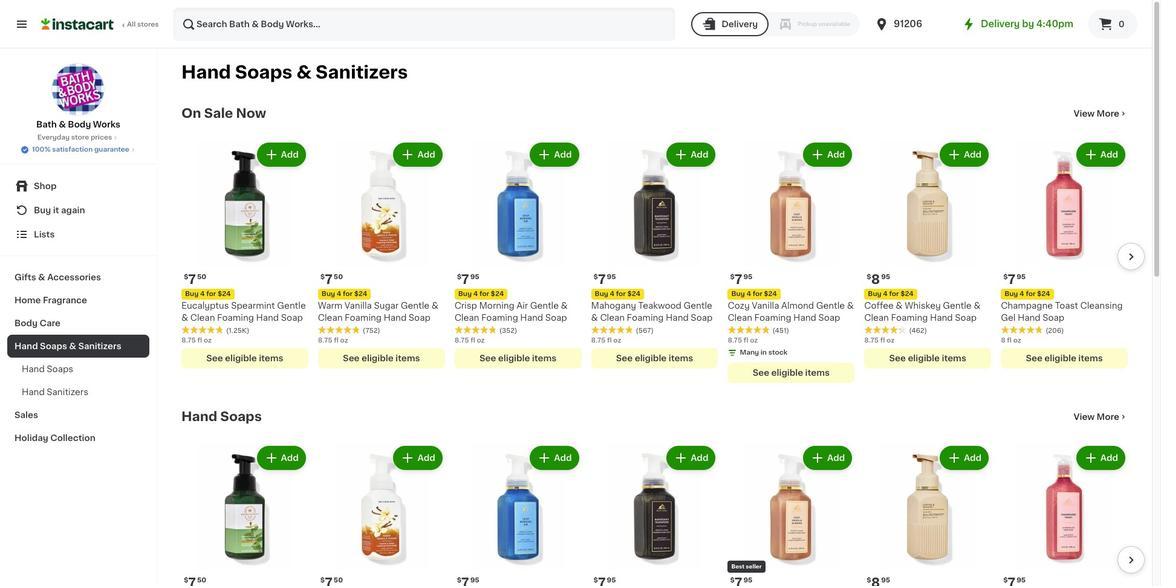 Task type: vqa. For each thing, say whether or not it's contained in the screenshot.
Gel
yes



Task type: locate. For each thing, give the bounding box(es) containing it.
soap inside "crisp morning air gentle & clean foaming hand soap"
[[545, 314, 567, 322]]

hand inside 'coffee & whiskey gentle & clean foaming hand soap'
[[930, 314, 953, 322]]

vanilla right cozy
[[752, 302, 779, 310]]

items for champagne toast cleansing gel hand soap
[[1079, 354, 1103, 363]]

7 for from the left
[[1026, 291, 1036, 297]]

8
[[871, 273, 880, 286], [1001, 337, 1006, 344]]

1 vertical spatial view more
[[1074, 413, 1119, 421]]

eligible down (567)
[[635, 354, 667, 363]]

1 gentle from the left
[[277, 302, 306, 310]]

see eligible items down "stock" at bottom right
[[753, 369, 830, 377]]

4 up champagne
[[1020, 291, 1024, 297]]

1 for from the left
[[206, 291, 216, 297]]

0 vertical spatial 8
[[871, 273, 880, 286]]

see eligible items for cozy
[[753, 369, 830, 377]]

oz down eucalyptus
[[204, 337, 212, 344]]

7 $24 from the left
[[1037, 291, 1050, 297]]

soap inside warm vanilla sugar gentle & clean foaming hand soap
[[409, 314, 430, 322]]

1 horizontal spatial hand soaps link
[[181, 410, 262, 424]]

2 vertical spatial sanitizers
[[47, 388, 88, 397]]

see for crisp morning air gentle & clean foaming hand soap
[[480, 354, 496, 363]]

foaming inside eucalyptus spearmint gentle & clean foaming hand soap
[[217, 314, 254, 322]]

6 soap from the left
[[955, 314, 977, 322]]

cozy
[[728, 302, 750, 310]]

body down home
[[15, 319, 38, 328]]

1 $24 from the left
[[218, 291, 231, 297]]

gentle inside 'coffee & whiskey gentle & clean foaming hand soap'
[[943, 302, 972, 310]]

1 8.75 fl oz from the left
[[181, 337, 212, 344]]

7 up champagne
[[1008, 273, 1016, 286]]

buy 4 for $24 up the coffee
[[868, 291, 914, 297]]

1 4 from the left
[[200, 291, 205, 297]]

soaps
[[235, 64, 292, 81], [40, 342, 67, 351], [47, 365, 73, 374], [220, 411, 262, 423]]

5 buy 4 for $24 from the left
[[731, 291, 777, 297]]

95
[[470, 274, 479, 281], [607, 274, 616, 281], [744, 274, 753, 281], [881, 274, 890, 281], [1017, 274, 1026, 281], [470, 577, 479, 584], [607, 577, 616, 584], [744, 577, 753, 584], [881, 577, 890, 584], [1017, 577, 1026, 584]]

see eligible items button
[[181, 348, 308, 369], [318, 348, 445, 369], [455, 348, 582, 369], [591, 348, 718, 369], [864, 348, 991, 369], [1001, 348, 1128, 369], [728, 363, 855, 383]]

1 horizontal spatial body
[[68, 120, 91, 129]]

fl for crisp morning air gentle & clean foaming hand soap
[[471, 337, 475, 344]]

clean inside 'coffee & whiskey gentle & clean foaming hand soap'
[[864, 314, 889, 322]]

foaming for crisp morning air gentle & clean foaming hand soap
[[481, 314, 518, 322]]

buy up cozy
[[731, 291, 745, 297]]

2 $24 from the left
[[354, 291, 367, 297]]

buy up eucalyptus
[[185, 291, 199, 297]]

view more
[[1074, 109, 1119, 118], [1074, 413, 1119, 421]]

4 for from the left
[[616, 291, 626, 297]]

$24 for mahogany
[[627, 291, 641, 297]]

$ 7 50 up warm
[[320, 273, 343, 286]]

foaming down morning
[[481, 314, 518, 322]]

1 vertical spatial more
[[1097, 413, 1119, 421]]

4 up eucalyptus
[[200, 291, 205, 297]]

hand inside "crisp morning air gentle & clean foaming hand soap"
[[520, 314, 543, 322]]

4 buy 4 for $24 from the left
[[595, 291, 641, 297]]

4 soap from the left
[[691, 314, 713, 322]]

buy 4 for $24 inside product 'group'
[[868, 291, 914, 297]]

0 vertical spatial view
[[1074, 109, 1095, 118]]

see eligible items down (752)
[[343, 354, 420, 363]]

fragrance
[[43, 296, 87, 305]]

7 buy 4 for $24 from the left
[[1005, 291, 1050, 297]]

oz
[[204, 337, 212, 344], [340, 337, 348, 344], [477, 337, 485, 344], [613, 337, 621, 344], [750, 337, 758, 344], [887, 337, 895, 344], [1013, 337, 1021, 344]]

oz for eucalyptus spearmint gentle & clean foaming hand soap
[[204, 337, 212, 344]]

2 fl from the left
[[334, 337, 339, 344]]

foaming up (1.25k)
[[217, 314, 254, 322]]

2 $ 7 50 from the left
[[320, 273, 343, 286]]

clean down eucalyptus
[[190, 314, 215, 322]]

$ 7 95 for champagne
[[1003, 273, 1026, 286]]

see eligible items button for champagne
[[1001, 348, 1128, 369]]

$
[[184, 274, 188, 281], [320, 274, 325, 281], [457, 274, 461, 281], [594, 274, 598, 281], [730, 274, 735, 281], [867, 274, 871, 281], [1003, 274, 1008, 281], [184, 577, 188, 584], [320, 577, 325, 584], [457, 577, 461, 584], [594, 577, 598, 584], [730, 577, 735, 584], [867, 577, 871, 584], [1003, 577, 1008, 584]]

gentle inside cozy vanilla almond gentle & clean foaming hand soap
[[816, 302, 845, 310]]

fl down the coffee
[[880, 337, 885, 344]]

hand soaps & sanitizers up the now
[[181, 64, 408, 81]]

1 item carousel region from the top
[[165, 135, 1145, 391]]

7 oz from the left
[[1013, 337, 1021, 344]]

100% satisfaction guarantee
[[32, 146, 129, 153]]

see inside product 'group'
[[889, 354, 906, 363]]

body care link
[[7, 312, 149, 335]]

hand soaps link for view more link for hand soaps
[[181, 410, 262, 424]]

4 for champagne
[[1020, 291, 1024, 297]]

fl down warm
[[334, 337, 339, 344]]

7 for warm
[[325, 273, 333, 286]]

$24 up champagne
[[1037, 291, 1050, 297]]

hand soaps & sanitizers
[[181, 64, 408, 81], [15, 342, 121, 351]]

hand
[[181, 64, 231, 81], [256, 314, 279, 322], [384, 314, 407, 322], [520, 314, 543, 322], [666, 314, 689, 322], [794, 314, 816, 322], [930, 314, 953, 322], [1018, 314, 1041, 322], [15, 342, 38, 351], [22, 365, 45, 374], [22, 388, 45, 397], [181, 411, 217, 423]]

6 4 from the left
[[883, 291, 888, 297]]

3 8.75 fl oz from the left
[[455, 337, 485, 344]]

buy it again
[[34, 206, 85, 215]]

see eligible items button down (752)
[[318, 348, 445, 369]]

$24 up eucalyptus
[[218, 291, 231, 297]]

lists
[[34, 230, 55, 239]]

gentle inside "crisp morning air gentle & clean foaming hand soap"
[[530, 302, 559, 310]]

6 fl from the left
[[880, 337, 885, 344]]

8.75 fl oz for cozy vanilla almond gentle & clean foaming hand soap
[[728, 337, 758, 344]]

2 for from the left
[[343, 291, 353, 297]]

store
[[71, 134, 89, 141]]

buy 4 for $24 up crisp
[[458, 291, 504, 297]]

oz inside product 'group'
[[887, 337, 895, 344]]

vanilla inside cozy vanilla almond gentle & clean foaming hand soap
[[752, 302, 779, 310]]

4 foaming from the left
[[627, 314, 664, 322]]

delivery for delivery
[[722, 20, 758, 28]]

teakwood
[[638, 302, 682, 310]]

oz up many
[[750, 337, 758, 344]]

gentle inside warm vanilla sugar gentle & clean foaming hand soap
[[401, 302, 429, 310]]

add inside product 'group'
[[964, 151, 982, 159]]

$24 up cozy vanilla almond gentle & clean foaming hand soap
[[764, 291, 777, 297]]

0 horizontal spatial hand soaps link
[[7, 358, 149, 381]]

foaming inside "crisp morning air gentle & clean foaming hand soap"
[[481, 314, 518, 322]]

1 8.75 from the left
[[181, 337, 196, 344]]

see eligible items button down (567)
[[591, 348, 718, 369]]

clean down mahogany
[[600, 314, 625, 322]]

hand soaps
[[22, 365, 73, 374], [181, 411, 262, 423]]

add
[[281, 151, 299, 159], [418, 151, 435, 159], [554, 151, 572, 159], [691, 151, 708, 159], [827, 151, 845, 159], [964, 151, 982, 159], [1101, 151, 1118, 159], [281, 454, 299, 463], [418, 454, 435, 463], [554, 454, 572, 463], [691, 454, 708, 463], [827, 454, 845, 463], [964, 454, 982, 463], [1101, 454, 1118, 463]]

0 vertical spatial view more link
[[1074, 108, 1128, 120]]

7 for crisp
[[461, 273, 469, 286]]

see eligible items down (567)
[[616, 354, 693, 363]]

accessories
[[47, 273, 101, 282]]

8.75 down crisp
[[455, 337, 469, 344]]

see eligible items down (462)
[[889, 354, 966, 363]]

buy for crisp morning air gentle & clean foaming hand soap
[[458, 291, 472, 297]]

eligible
[[225, 354, 257, 363], [362, 354, 393, 363], [498, 354, 530, 363], [635, 354, 667, 363], [908, 354, 940, 363], [1045, 354, 1076, 363], [771, 369, 803, 377]]

see eligible items down (1.25k)
[[206, 354, 283, 363]]

delivery button
[[691, 12, 769, 36]]

4 up cozy
[[747, 291, 751, 297]]

6 clean from the left
[[864, 314, 889, 322]]

see eligible items button for warm
[[318, 348, 445, 369]]

eucalyptus spearmint gentle & clean foaming hand soap
[[181, 302, 306, 322]]

soap inside 'coffee & whiskey gentle & clean foaming hand soap'
[[955, 314, 977, 322]]

service type group
[[691, 12, 860, 36]]

4 gentle from the left
[[684, 302, 712, 310]]

7 soap from the left
[[1043, 314, 1065, 322]]

fl down mahogany
[[607, 337, 612, 344]]

0 horizontal spatial delivery
[[722, 20, 758, 28]]

champagne
[[1001, 302, 1053, 310]]

soap
[[281, 314, 303, 322], [409, 314, 430, 322], [545, 314, 567, 322], [691, 314, 713, 322], [819, 314, 840, 322], [955, 314, 977, 322], [1043, 314, 1065, 322]]

hand soaps & sanitizers down body care link
[[15, 342, 121, 351]]

buy for warm vanilla sugar gentle & clean foaming hand soap
[[322, 291, 335, 297]]

3 7 from the left
[[461, 273, 469, 286]]

8.75 for crisp morning air gentle & clean foaming hand soap
[[455, 337, 469, 344]]

8.75 fl oz for coffee & whiskey gentle & clean foaming hand soap
[[864, 337, 895, 344]]

1 view more link from the top
[[1074, 108, 1128, 120]]

item carousel region containing add
[[165, 439, 1145, 587]]

4 up the coffee
[[883, 291, 888, 297]]

view more for hand soaps
[[1074, 413, 1119, 421]]

gentle for crisp morning air gentle & clean foaming hand soap
[[530, 302, 559, 310]]

buy up mahogany
[[595, 291, 608, 297]]

5 4 from the left
[[747, 291, 751, 297]]

2 4 from the left
[[337, 291, 341, 297]]

4 fl from the left
[[607, 337, 612, 344]]

1 horizontal spatial $ 7 50
[[320, 273, 343, 286]]

1 fl from the left
[[197, 337, 202, 344]]

8 up the coffee
[[871, 273, 880, 286]]

fl for mahogany teakwood gentle & clean foaming hand soap
[[607, 337, 612, 344]]

oz for champagne toast cleansing gel hand soap
[[1013, 337, 1021, 344]]

4 up crisp
[[473, 291, 478, 297]]

hand inside eucalyptus spearmint gentle & clean foaming hand soap
[[256, 314, 279, 322]]

$ 7 95 up crisp
[[457, 273, 479, 286]]

&
[[297, 64, 312, 81], [59, 120, 66, 129], [38, 273, 45, 282], [432, 302, 438, 310], [561, 302, 568, 310], [847, 302, 854, 310], [896, 302, 903, 310], [974, 302, 981, 310], [181, 314, 188, 322], [591, 314, 598, 322], [69, 342, 76, 351]]

3 foaming from the left
[[481, 314, 518, 322]]

3 $24 from the left
[[491, 291, 504, 297]]

8.75 fl oz down eucalyptus
[[181, 337, 212, 344]]

5 foaming from the left
[[755, 314, 791, 322]]

gentle right almond
[[816, 302, 845, 310]]

clean inside "crisp morning air gentle & clean foaming hand soap"
[[455, 314, 479, 322]]

4 up warm
[[337, 291, 341, 297]]

1 horizontal spatial delivery
[[981, 19, 1020, 28]]

0 vertical spatial view more
[[1074, 109, 1119, 118]]

view more link
[[1074, 108, 1128, 120], [1074, 411, 1128, 423]]

1 vertical spatial hand soaps & sanitizers
[[15, 342, 121, 351]]

2 clean from the left
[[318, 314, 343, 322]]

soap inside mahogany teakwood gentle & clean foaming hand soap
[[691, 314, 713, 322]]

2 view from the top
[[1074, 413, 1095, 421]]

eligible for coffee
[[908, 354, 940, 363]]

95 inside $ 8 95
[[881, 274, 890, 281]]

see eligible items button down "stock" at bottom right
[[728, 363, 855, 383]]

1 view from the top
[[1074, 109, 1095, 118]]

1 vertical spatial sanitizers
[[78, 342, 121, 351]]

5 gentle from the left
[[816, 302, 845, 310]]

foaming up (567)
[[627, 314, 664, 322]]

see eligible items button down (206)
[[1001, 348, 1128, 369]]

0 vertical spatial item carousel region
[[165, 135, 1145, 391]]

item carousel region
[[165, 135, 1145, 391], [165, 439, 1145, 587]]

fl for champagne toast cleansing gel hand soap
[[1007, 337, 1012, 344]]

★★★★★
[[181, 326, 224, 334], [181, 326, 224, 334], [318, 326, 360, 334], [318, 326, 360, 334], [455, 326, 497, 334], [455, 326, 497, 334], [591, 326, 634, 334], [591, 326, 634, 334], [728, 326, 770, 334], [728, 326, 770, 334], [864, 326, 907, 334], [864, 326, 907, 334], [1001, 326, 1043, 334], [1001, 326, 1043, 334]]

7 fl from the left
[[1007, 337, 1012, 344]]

buy 4 for $24 up champagne
[[1005, 291, 1050, 297]]

see eligible items button down (1.25k)
[[181, 348, 308, 369]]

5 8.75 fl oz from the left
[[728, 337, 758, 344]]

oz down the coffee
[[887, 337, 895, 344]]

gentle right whiskey
[[943, 302, 972, 310]]

see down mahogany
[[616, 354, 633, 363]]

see down 'coffee & whiskey gentle & clean foaming hand soap'
[[889, 354, 906, 363]]

sales link
[[7, 404, 149, 427]]

1 vertical spatial view
[[1074, 413, 1095, 421]]

cozy vanilla almond gentle & clean foaming hand soap
[[728, 302, 854, 322]]

clean down warm
[[318, 314, 343, 322]]

oz for mahogany teakwood gentle & clean foaming hand soap
[[613, 337, 621, 344]]

1 soap from the left
[[281, 314, 303, 322]]

gentle for cozy vanilla almond gentle & clean foaming hand soap
[[816, 302, 845, 310]]

7 up mahogany
[[598, 273, 606, 286]]

$24 up morning
[[491, 291, 504, 297]]

4 8.75 fl oz from the left
[[591, 337, 621, 344]]

clean inside warm vanilla sugar gentle & clean foaming hand soap
[[318, 314, 343, 322]]

for for warm
[[343, 291, 353, 297]]

5 soap from the left
[[819, 314, 840, 322]]

(451)
[[773, 328, 789, 334]]

vanilla inside warm vanilla sugar gentle & clean foaming hand soap
[[345, 302, 372, 310]]

gentle
[[277, 302, 306, 310], [401, 302, 429, 310], [530, 302, 559, 310], [684, 302, 712, 310], [816, 302, 845, 310], [943, 302, 972, 310]]

delivery by 4:40pm link
[[962, 17, 1074, 31]]

6 7 from the left
[[1008, 273, 1016, 286]]

1 horizontal spatial vanilla
[[752, 302, 779, 310]]

1 $ 7 50 from the left
[[184, 273, 206, 286]]

4 clean from the left
[[600, 314, 625, 322]]

$ 7 50
[[184, 273, 206, 286], [320, 273, 343, 286]]

for up champagne
[[1026, 291, 1036, 297]]

2 8.75 from the left
[[318, 337, 332, 344]]

see down "crisp morning air gentle & clean foaming hand soap"
[[480, 354, 496, 363]]

buy 4 for $24 up warm
[[322, 291, 367, 297]]

(206)
[[1046, 328, 1064, 334]]

hand inside warm vanilla sugar gentle & clean foaming hand soap
[[384, 314, 407, 322]]

eligible down (352)
[[498, 354, 530, 363]]

4 $24 from the left
[[627, 291, 641, 297]]

clean
[[190, 314, 215, 322], [318, 314, 343, 322], [455, 314, 479, 322], [600, 314, 625, 322], [728, 314, 752, 322], [864, 314, 889, 322]]

3 4 from the left
[[473, 291, 478, 297]]

1 more from the top
[[1097, 109, 1119, 118]]

2 8.75 fl oz from the left
[[318, 337, 348, 344]]

8.75 down eucalyptus
[[181, 337, 196, 344]]

gentle right sugar
[[401, 302, 429, 310]]

6 buy 4 for $24 from the left
[[868, 291, 914, 297]]

2 vanilla from the left
[[752, 302, 779, 310]]

clean for coffee & whiskey gentle & clean foaming hand soap
[[864, 314, 889, 322]]

buy 4 for $24 for eucalyptus
[[185, 291, 231, 297]]

see eligible items
[[206, 354, 283, 363], [343, 354, 420, 363], [480, 354, 557, 363], [616, 354, 693, 363], [889, 354, 966, 363], [1026, 354, 1103, 363], [753, 369, 830, 377]]

0 horizontal spatial $ 7 50
[[184, 273, 206, 286]]

many in stock
[[740, 349, 788, 356]]

6 gentle from the left
[[943, 302, 972, 310]]

1 $ 7 95 from the left
[[457, 273, 479, 286]]

2 soap from the left
[[409, 314, 430, 322]]

2 $ 7 95 from the left
[[594, 273, 616, 286]]

1 vertical spatial body
[[15, 319, 38, 328]]

foaming inside warm vanilla sugar gentle & clean foaming hand soap
[[345, 314, 382, 322]]

7 up cozy
[[735, 273, 742, 286]]

see down 'many in stock'
[[753, 369, 769, 377]]

0 vertical spatial more
[[1097, 109, 1119, 118]]

foaming inside mahogany teakwood gentle & clean foaming hand soap
[[627, 314, 664, 322]]

3 for from the left
[[480, 291, 489, 297]]

buy up champagne
[[1005, 291, 1018, 297]]

3 8.75 from the left
[[455, 337, 469, 344]]

buy for cozy vanilla almond gentle & clean foaming hand soap
[[731, 291, 745, 297]]

product group containing 8
[[864, 140, 991, 369]]

clean inside cozy vanilla almond gentle & clean foaming hand soap
[[728, 314, 752, 322]]

clean down cozy
[[728, 314, 752, 322]]

8.75 fl oz inside product 'group'
[[864, 337, 895, 344]]

0
[[1119, 20, 1125, 28]]

$24 for warm
[[354, 291, 367, 297]]

8.75 down mahogany
[[591, 337, 606, 344]]

view more link for hand soaps
[[1074, 411, 1128, 423]]

for
[[206, 291, 216, 297], [343, 291, 353, 297], [480, 291, 489, 297], [616, 291, 626, 297], [753, 291, 762, 297], [889, 291, 899, 297], [1026, 291, 1036, 297]]

view more link for on sale now
[[1074, 108, 1128, 120]]

6 oz from the left
[[887, 337, 895, 344]]

hand inside cozy vanilla almond gentle & clean foaming hand soap
[[794, 314, 816, 322]]

buy 4 for $24 for champagne
[[1005, 291, 1050, 297]]

oz down crisp
[[477, 337, 485, 344]]

buy 4 for $24 for coffee
[[868, 291, 914, 297]]

1 oz from the left
[[204, 337, 212, 344]]

None search field
[[173, 7, 676, 41]]

5 fl from the left
[[744, 337, 748, 344]]

holiday
[[15, 434, 48, 443]]

4 oz from the left
[[613, 337, 621, 344]]

add button
[[258, 144, 305, 166], [395, 144, 441, 166], [531, 144, 578, 166], [668, 144, 715, 166], [804, 144, 851, 166], [941, 144, 988, 166], [1078, 144, 1124, 166], [258, 447, 305, 469], [395, 447, 441, 469], [531, 447, 578, 469], [668, 447, 715, 469], [804, 447, 851, 469], [941, 447, 988, 469], [1078, 447, 1124, 469]]

1 view more from the top
[[1074, 109, 1119, 118]]

4 inside product 'group'
[[883, 291, 888, 297]]

oz down warm
[[340, 337, 348, 344]]

gentle for warm vanilla sugar gentle & clean foaming hand soap
[[401, 302, 429, 310]]

foaming inside 'coffee & whiskey gentle & clean foaming hand soap'
[[891, 314, 928, 322]]

8.75 fl oz up many
[[728, 337, 758, 344]]

& inside cozy vanilla almond gentle & clean foaming hand soap
[[847, 302, 854, 310]]

1 foaming from the left
[[217, 314, 254, 322]]

delivery for delivery by 4:40pm
[[981, 19, 1020, 28]]

items for coffee & whiskey gentle & clean foaming hand soap
[[942, 354, 966, 363]]

5 7 from the left
[[735, 273, 742, 286]]

see eligible items down (352)
[[480, 354, 557, 363]]

6 8.75 from the left
[[864, 337, 879, 344]]

2 foaming from the left
[[345, 314, 382, 322]]

warm vanilla sugar gentle & clean foaming hand soap
[[318, 302, 438, 322]]

delivery inside button
[[722, 20, 758, 28]]

buy 4 for $24 up cozy
[[731, 291, 777, 297]]

4 for coffee
[[883, 291, 888, 297]]

gel
[[1001, 314, 1016, 322]]

$ 7 95 up cozy
[[730, 273, 753, 286]]

3 soap from the left
[[545, 314, 567, 322]]

0 horizontal spatial 8
[[871, 273, 880, 286]]

$24 for cozy
[[764, 291, 777, 297]]

1 buy 4 for $24 from the left
[[185, 291, 231, 297]]

buy up crisp
[[458, 291, 472, 297]]

2 item carousel region from the top
[[165, 439, 1145, 587]]

fl for cozy vanilla almond gentle & clean foaming hand soap
[[744, 337, 748, 344]]

5 8.75 from the left
[[728, 337, 742, 344]]

again
[[61, 206, 85, 215]]

gentle right spearmint
[[277, 302, 306, 310]]

5 $24 from the left
[[764, 291, 777, 297]]

8.75 fl oz for crisp morning air gentle & clean foaming hand soap
[[455, 337, 485, 344]]

8.75 inside product 'group'
[[864, 337, 879, 344]]

2 7 from the left
[[325, 273, 333, 286]]

gentle right air
[[530, 302, 559, 310]]

1 vertical spatial 8
[[1001, 337, 1006, 344]]

for up the coffee
[[889, 291, 899, 297]]

gifts
[[15, 273, 36, 282]]

5 for from the left
[[753, 291, 762, 297]]

1 clean from the left
[[190, 314, 215, 322]]

buy 4 for $24 up eucalyptus
[[185, 291, 231, 297]]

1 vertical spatial hand soaps
[[181, 411, 262, 423]]

8 down gel
[[1001, 337, 1006, 344]]

it
[[53, 206, 59, 215]]

oz for warm vanilla sugar gentle & clean foaming hand soap
[[340, 337, 348, 344]]

$ 7 95 up mahogany
[[594, 273, 616, 286]]

item carousel region containing 7
[[165, 135, 1145, 391]]

sales
[[15, 411, 38, 420]]

4 for crisp
[[473, 291, 478, 297]]

sanitizers
[[316, 64, 408, 81], [78, 342, 121, 351], [47, 388, 88, 397]]

home fragrance
[[15, 296, 87, 305]]

$24 inside product 'group'
[[901, 291, 914, 297]]

view for on sale now
[[1074, 109, 1095, 118]]

on sale now
[[181, 107, 266, 120]]

3 buy 4 for $24 from the left
[[458, 291, 504, 297]]

for up morning
[[480, 291, 489, 297]]

for for mahogany
[[616, 291, 626, 297]]

6 for from the left
[[889, 291, 899, 297]]

8.75 fl oz
[[181, 337, 212, 344], [318, 337, 348, 344], [455, 337, 485, 344], [591, 337, 621, 344], [728, 337, 758, 344], [864, 337, 895, 344]]

fl down gel
[[1007, 337, 1012, 344]]

clean inside eucalyptus spearmint gentle & clean foaming hand soap
[[190, 314, 215, 322]]

91206 button
[[875, 7, 947, 41]]

items for eucalyptus spearmint gentle & clean foaming hand soap
[[259, 354, 283, 363]]

everyday store prices
[[37, 134, 112, 141]]

6 8.75 fl oz from the left
[[864, 337, 895, 344]]

4 for eucalyptus
[[200, 291, 205, 297]]

body up store
[[68, 120, 91, 129]]

shop link
[[7, 174, 149, 198]]

1 vanilla from the left
[[345, 302, 372, 310]]

3 fl from the left
[[471, 337, 475, 344]]

$ 7 95 up champagne
[[1003, 273, 1026, 286]]

$ 7 95 for cozy
[[730, 273, 753, 286]]

for inside product 'group'
[[889, 291, 899, 297]]

4 8.75 from the left
[[591, 337, 606, 344]]

8.75 for cozy vanilla almond gentle & clean foaming hand soap
[[728, 337, 742, 344]]

eligible down (462)
[[908, 354, 940, 363]]

1 vertical spatial view more link
[[1074, 411, 1128, 423]]

3 $ 7 95 from the left
[[730, 273, 753, 286]]

$24 up whiskey
[[901, 291, 914, 297]]

fl
[[197, 337, 202, 344], [334, 337, 339, 344], [471, 337, 475, 344], [607, 337, 612, 344], [744, 337, 748, 344], [880, 337, 885, 344], [1007, 337, 1012, 344]]

see eligible items for warm
[[343, 354, 420, 363]]

3 clean from the left
[[455, 314, 479, 322]]

spearmint
[[231, 302, 275, 310]]

6 foaming from the left
[[891, 314, 928, 322]]

see
[[206, 354, 223, 363], [343, 354, 360, 363], [480, 354, 496, 363], [616, 354, 633, 363], [889, 354, 906, 363], [1026, 354, 1043, 363], [753, 369, 769, 377]]

buy 4 for $24 up mahogany
[[595, 291, 641, 297]]

see eligible items down (206)
[[1026, 354, 1103, 363]]

4 4 from the left
[[610, 291, 615, 297]]

clean down the coffee
[[864, 314, 889, 322]]

bath & body works link
[[36, 63, 120, 131]]

4 $ 7 95 from the left
[[1003, 273, 1026, 286]]

product group
[[181, 140, 308, 369], [318, 140, 445, 369], [455, 140, 582, 369], [591, 140, 718, 369], [728, 140, 855, 383], [864, 140, 991, 369], [1001, 140, 1128, 369], [181, 444, 308, 587], [318, 444, 445, 587], [455, 444, 582, 587], [591, 444, 718, 587], [728, 444, 855, 587], [864, 444, 991, 587], [1001, 444, 1128, 587]]

2 buy 4 for $24 from the left
[[322, 291, 367, 297]]

foaming for warm vanilla sugar gentle & clean foaming hand soap
[[345, 314, 382, 322]]

clean for crisp morning air gentle & clean foaming hand soap
[[455, 314, 479, 322]]

$ 7 95
[[457, 273, 479, 286], [594, 273, 616, 286], [730, 273, 753, 286], [1003, 273, 1026, 286]]

8.75 up many
[[728, 337, 742, 344]]

foaming up (451)
[[755, 314, 791, 322]]

& inside mahogany teakwood gentle & clean foaming hand soap
[[591, 314, 598, 322]]

7 4 from the left
[[1020, 291, 1024, 297]]

view
[[1074, 109, 1095, 118], [1074, 413, 1095, 421]]

1 vertical spatial item carousel region
[[165, 439, 1145, 587]]

2 more from the top
[[1097, 413, 1119, 421]]

oz down mahogany
[[613, 337, 621, 344]]

4 7 from the left
[[598, 273, 606, 286]]

see eligible items button for eucalyptus
[[181, 348, 308, 369]]

buy up warm
[[322, 291, 335, 297]]

0 vertical spatial hand soaps link
[[7, 358, 149, 381]]

4 for mahogany
[[610, 291, 615, 297]]

see down eucalyptus
[[206, 354, 223, 363]]

0 vertical spatial hand soaps & sanitizers
[[181, 64, 408, 81]]

items inside product 'group'
[[942, 354, 966, 363]]

gentle right teakwood
[[684, 302, 712, 310]]

6 $24 from the left
[[901, 291, 914, 297]]

7 up eucalyptus
[[188, 273, 196, 286]]

1 vertical spatial hand soaps link
[[181, 410, 262, 424]]

0 horizontal spatial vanilla
[[345, 302, 372, 310]]

3 oz from the left
[[477, 337, 485, 344]]

for for coffee
[[889, 291, 899, 297]]

50
[[197, 274, 206, 281], [334, 274, 343, 281], [197, 577, 206, 584], [334, 577, 343, 584]]

1 7 from the left
[[188, 273, 196, 286]]

items for crisp morning air gentle & clean foaming hand soap
[[532, 354, 557, 363]]

2 oz from the left
[[340, 337, 348, 344]]

see eligible items button down (462)
[[864, 348, 991, 369]]

3 gentle from the left
[[530, 302, 559, 310]]

stores
[[137, 21, 159, 28]]

see down champagne
[[1026, 354, 1043, 363]]

for up mahogany
[[616, 291, 626, 297]]

5 oz from the left
[[750, 337, 758, 344]]

morning
[[479, 302, 514, 310]]

buy 4 for $24 for mahogany
[[595, 291, 641, 297]]

buy left it
[[34, 206, 51, 215]]

foaming inside cozy vanilla almond gentle & clean foaming hand soap
[[755, 314, 791, 322]]

0 vertical spatial hand soaps
[[22, 365, 73, 374]]

buy for eucalyptus spearmint gentle & clean foaming hand soap
[[185, 291, 199, 297]]

eligible for warm
[[362, 354, 393, 363]]

8.75 fl oz down crisp
[[455, 337, 485, 344]]

5 clean from the left
[[728, 314, 752, 322]]

see eligible items button down (352)
[[455, 348, 582, 369]]

mahogany
[[591, 302, 636, 310]]

more for hand soaps
[[1097, 413, 1119, 421]]

0 vertical spatial body
[[68, 120, 91, 129]]



Task type: describe. For each thing, give the bounding box(es) containing it.
$24 for eucalyptus
[[218, 291, 231, 297]]

care
[[40, 319, 61, 328]]

everyday
[[37, 134, 70, 141]]

satisfaction
[[52, 146, 93, 153]]

fl for coffee & whiskey gentle & clean foaming hand soap
[[880, 337, 885, 344]]

1 horizontal spatial hand soaps & sanitizers
[[181, 64, 408, 81]]

soap inside cozy vanilla almond gentle & clean foaming hand soap
[[819, 314, 840, 322]]

for for champagne
[[1026, 291, 1036, 297]]

seller
[[746, 564, 762, 570]]

view for hand soaps
[[1074, 413, 1095, 421]]

holiday collection
[[15, 434, 95, 443]]

0 horizontal spatial hand soaps & sanitizers
[[15, 342, 121, 351]]

$ 7 95 for mahogany
[[594, 273, 616, 286]]

mahogany teakwood gentle & clean foaming hand soap
[[591, 302, 713, 322]]

gentle for coffee & whiskey gentle & clean foaming hand soap
[[943, 302, 972, 310]]

see eligible items for mahogany
[[616, 354, 693, 363]]

oz for crisp morning air gentle & clean foaming hand soap
[[477, 337, 485, 344]]

warm
[[318, 302, 342, 310]]

for for crisp
[[480, 291, 489, 297]]

instacart logo image
[[41, 17, 114, 31]]

hand inside mahogany teakwood gentle & clean foaming hand soap
[[666, 314, 689, 322]]

see eligible items button for cozy
[[728, 363, 855, 383]]

see for champagne toast cleansing gel hand soap
[[1026, 354, 1043, 363]]

gentle inside eucalyptus spearmint gentle & clean foaming hand soap
[[277, 302, 306, 310]]

(567)
[[636, 328, 654, 334]]

(352)
[[499, 328, 517, 334]]

buy for champagne toast cleansing gel hand soap
[[1005, 291, 1018, 297]]

see for coffee & whiskey gentle & clean foaming hand soap
[[889, 354, 906, 363]]

see for eucalyptus spearmint gentle & clean foaming hand soap
[[206, 354, 223, 363]]

100%
[[32, 146, 50, 153]]

item carousel region for hand soaps
[[165, 439, 1145, 587]]

shop
[[34, 182, 56, 191]]

body care
[[15, 319, 61, 328]]

home
[[15, 296, 41, 305]]

almond
[[781, 302, 814, 310]]

works
[[93, 120, 120, 129]]

many
[[740, 349, 759, 356]]

sale
[[204, 107, 233, 120]]

bath & body works logo image
[[52, 63, 105, 116]]

8 fl oz
[[1001, 337, 1021, 344]]

all stores link
[[41, 7, 160, 41]]

oz for cozy vanilla almond gentle & clean foaming hand soap
[[750, 337, 758, 344]]

8.75 fl oz for warm vanilla sugar gentle & clean foaming hand soap
[[318, 337, 348, 344]]

Search field
[[174, 8, 674, 40]]

oz for coffee & whiskey gentle & clean foaming hand soap
[[887, 337, 895, 344]]

1 horizontal spatial hand soaps
[[181, 411, 262, 423]]

1 horizontal spatial 8
[[1001, 337, 1006, 344]]

(462)
[[909, 328, 927, 334]]

buy for mahogany teakwood gentle & clean foaming hand soap
[[595, 291, 608, 297]]

& inside warm vanilla sugar gentle & clean foaming hand soap
[[432, 302, 438, 310]]

vanilla for cozy
[[752, 302, 779, 310]]

buy it again link
[[7, 198, 149, 223]]

now
[[236, 107, 266, 120]]

(1.25k)
[[226, 328, 249, 334]]

hand sanitizers link
[[7, 381, 149, 404]]

lists link
[[7, 223, 149, 247]]

see eligible items for crisp
[[480, 354, 557, 363]]

clean inside mahogany teakwood gentle & clean foaming hand soap
[[600, 314, 625, 322]]

eligible for mahogany
[[635, 354, 667, 363]]

fl for warm vanilla sugar gentle & clean foaming hand soap
[[334, 337, 339, 344]]

buy 4 for $24 for cozy
[[731, 291, 777, 297]]

gifts & accessories link
[[7, 266, 149, 289]]

collection
[[50, 434, 95, 443]]

see eligible items button for mahogany
[[591, 348, 718, 369]]

eucalyptus
[[181, 302, 229, 310]]

cleansing
[[1080, 302, 1123, 310]]

by
[[1022, 19, 1034, 28]]

0 horizontal spatial body
[[15, 319, 38, 328]]

everyday store prices link
[[37, 133, 119, 143]]

8.75 for coffee & whiskey gentle & clean foaming hand soap
[[864, 337, 879, 344]]

in
[[761, 349, 767, 356]]

more for on sale now
[[1097, 109, 1119, 118]]

for for eucalyptus
[[206, 291, 216, 297]]

vanilla for warm
[[345, 302, 372, 310]]

best
[[731, 564, 745, 570]]

0 horizontal spatial hand soaps
[[22, 365, 73, 374]]

see for mahogany teakwood gentle & clean foaming hand soap
[[616, 354, 633, 363]]

crisp morning air gentle & clean foaming hand soap
[[455, 302, 568, 322]]

buy 4 for $24 for warm
[[322, 291, 367, 297]]

8.75 fl oz for mahogany teakwood gentle & clean foaming hand soap
[[591, 337, 621, 344]]

soaps inside hand soaps & sanitizers link
[[40, 342, 67, 351]]

$ 7 50 for warm
[[320, 273, 343, 286]]

$ 8 95
[[867, 273, 890, 286]]

sugar
[[374, 302, 399, 310]]

4:40pm
[[1036, 19, 1074, 28]]

$ inside $ 8 95
[[867, 274, 871, 281]]

toast
[[1055, 302, 1078, 310]]

0 vertical spatial sanitizers
[[316, 64, 408, 81]]

7 for mahogany
[[598, 273, 606, 286]]

champagne toast cleansing gel hand soap
[[1001, 302, 1123, 322]]

see eligible items button for crisp
[[455, 348, 582, 369]]

stock
[[769, 349, 788, 356]]

8.75 for mahogany teakwood gentle & clean foaming hand soap
[[591, 337, 606, 344]]

items for mahogany teakwood gentle & clean foaming hand soap
[[669, 354, 693, 363]]

coffee & whiskey gentle & clean foaming hand soap
[[864, 302, 981, 322]]

8 inside product 'group'
[[871, 273, 880, 286]]

items for warm vanilla sugar gentle & clean foaming hand soap
[[396, 354, 420, 363]]

prices
[[91, 134, 112, 141]]

buy for coffee & whiskey gentle & clean foaming hand soap
[[868, 291, 882, 297]]

bath
[[36, 120, 57, 129]]

& inside "crisp morning air gentle & clean foaming hand soap"
[[561, 302, 568, 310]]

bath & body works
[[36, 120, 120, 129]]

eligible for crisp
[[498, 354, 530, 363]]

crisp
[[455, 302, 477, 310]]

7 for eucalyptus
[[188, 273, 196, 286]]

air
[[517, 302, 528, 310]]

gentle inside mahogany teakwood gentle & clean foaming hand soap
[[684, 302, 712, 310]]

$ 7 50 for eucalyptus
[[184, 273, 206, 286]]

$24 for champagne
[[1037, 291, 1050, 297]]

see eligible items for champagne
[[1026, 354, 1103, 363]]

clean for cozy vanilla almond gentle & clean foaming hand soap
[[728, 314, 752, 322]]

all stores
[[127, 21, 159, 28]]

4 for warm
[[337, 291, 341, 297]]

delivery by 4:40pm
[[981, 19, 1074, 28]]

gifts & accessories
[[15, 273, 101, 282]]

$24 for crisp
[[491, 291, 504, 297]]

fl for eucalyptus spearmint gentle & clean foaming hand soap
[[197, 337, 202, 344]]

8.75 for warm vanilla sugar gentle & clean foaming hand soap
[[318, 337, 332, 344]]

hand inside champagne toast cleansing gel hand soap
[[1018, 314, 1041, 322]]

foaming for cozy vanilla almond gentle & clean foaming hand soap
[[755, 314, 791, 322]]

8.75 for eucalyptus spearmint gentle & clean foaming hand soap
[[181, 337, 196, 344]]

coffee
[[864, 302, 894, 310]]

see for cozy vanilla almond gentle & clean foaming hand soap
[[753, 369, 769, 377]]

see eligible items for eucalyptus
[[206, 354, 283, 363]]

hand soaps link for hand sanitizers link
[[7, 358, 149, 381]]

buy 4 for $24 for crisp
[[458, 291, 504, 297]]

for for cozy
[[753, 291, 762, 297]]

on sale now link
[[181, 106, 266, 121]]

& inside eucalyptus spearmint gentle & clean foaming hand soap
[[181, 314, 188, 322]]

8.75 fl oz for eucalyptus spearmint gentle & clean foaming hand soap
[[181, 337, 212, 344]]

(752)
[[363, 328, 380, 334]]

100% satisfaction guarantee button
[[20, 143, 137, 155]]

7 for champagne
[[1008, 273, 1016, 286]]

hand sanitizers
[[22, 388, 88, 397]]

7 for cozy
[[735, 273, 742, 286]]

soap inside eucalyptus spearmint gentle & clean foaming hand soap
[[281, 314, 303, 322]]

best seller
[[731, 564, 762, 570]]

buy inside buy it again link
[[34, 206, 51, 215]]

home fragrance link
[[7, 289, 149, 312]]

on
[[181, 107, 201, 120]]

eligible for cozy
[[771, 369, 803, 377]]

holiday collection link
[[7, 427, 149, 450]]

hand soaps & sanitizers link
[[7, 335, 149, 358]]

see eligible items for coffee
[[889, 354, 966, 363]]

guarantee
[[94, 146, 129, 153]]

items for cozy vanilla almond gentle & clean foaming hand soap
[[805, 369, 830, 377]]

0 button
[[1088, 10, 1138, 39]]

foaming for coffee & whiskey gentle & clean foaming hand soap
[[891, 314, 928, 322]]

91206
[[894, 19, 922, 28]]

soap inside champagne toast cleansing gel hand soap
[[1043, 314, 1065, 322]]

whiskey
[[905, 302, 941, 310]]

clean for warm vanilla sugar gentle & clean foaming hand soap
[[318, 314, 343, 322]]

all
[[127, 21, 136, 28]]



